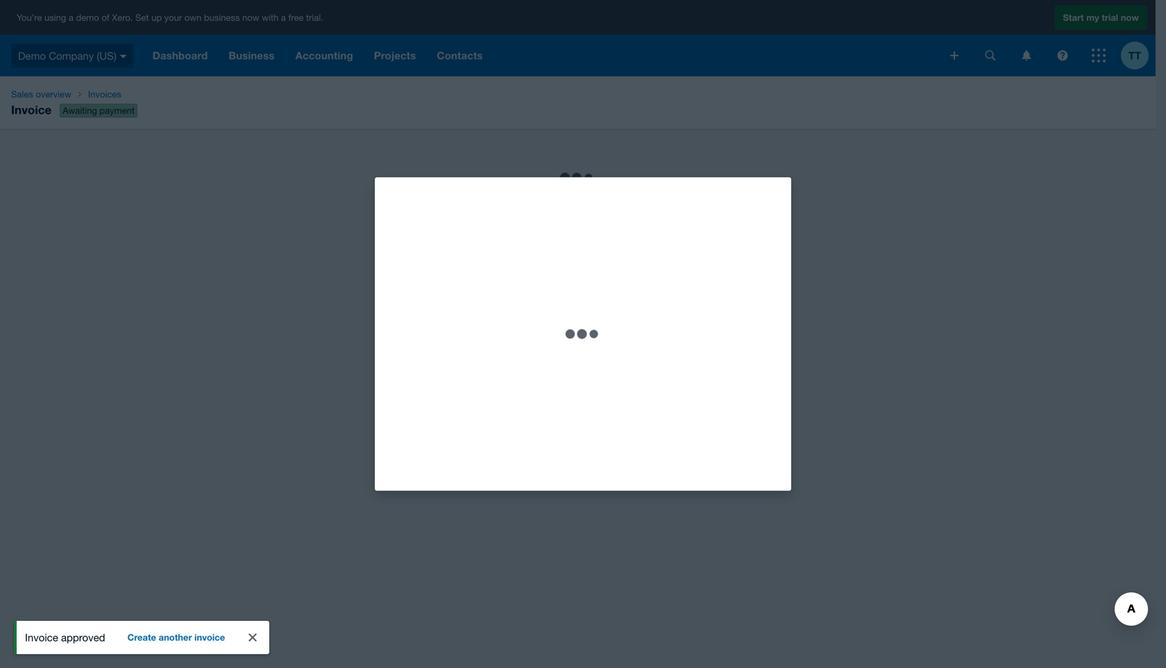 Task type: describe. For each thing, give the bounding box(es) containing it.
2 horizontal spatial svg image
[[1023, 50, 1032, 61]]

free
[[289, 12, 304, 23]]

company
[[49, 49, 94, 62]]

invoices link
[[83, 88, 149, 101]]

overview
[[36, 89, 71, 100]]

demo company (us)
[[18, 49, 116, 62]]

trial
[[1102, 12, 1119, 23]]

approved
[[61, 632, 105, 644]]

sales
[[11, 89, 33, 100]]

tt button
[[1122, 35, 1156, 76]]

close image
[[249, 634, 257, 642]]

set
[[135, 12, 149, 23]]

awaiting payment
[[63, 105, 135, 116]]

svg image inside demo company (us) popup button
[[120, 55, 127, 58]]

invoice approved alert
[[14, 622, 270, 655]]

tt banner
[[0, 0, 1156, 76]]

1 now from the left
[[242, 12, 259, 23]]

create another invoice
[[127, 633, 225, 643]]

create
[[127, 633, 156, 643]]

demo
[[18, 49, 46, 62]]

of
[[102, 12, 109, 23]]

start
[[1064, 12, 1084, 23]]

create another invoice button
[[119, 627, 233, 649]]

2 horizontal spatial svg image
[[1092, 49, 1106, 63]]

invoice approved
[[25, 632, 105, 644]]

demo
[[76, 12, 99, 23]]

trial.
[[306, 12, 323, 23]]

2 now from the left
[[1121, 12, 1140, 23]]

your
[[164, 12, 182, 23]]

my
[[1087, 12, 1100, 23]]

invoice for invoice approved
[[25, 632, 58, 644]]

payment
[[100, 105, 135, 116]]



Task type: locate. For each thing, give the bounding box(es) containing it.
start my trial now
[[1064, 12, 1140, 23]]

1 horizontal spatial svg image
[[951, 51, 959, 60]]

invoice for invoice
[[11, 103, 52, 117]]

2 a from the left
[[281, 12, 286, 23]]

invoices
[[88, 89, 121, 100]]

close button
[[239, 624, 267, 652]]

sales overview
[[11, 89, 71, 100]]

1 vertical spatial invoice
[[25, 632, 58, 644]]

invoice
[[11, 103, 52, 117], [25, 632, 58, 644]]

loading progress bar
[[0, 129, 1156, 226], [375, 177, 792, 491]]

(us)
[[97, 49, 116, 62]]

up
[[151, 12, 162, 23]]

sales overview link
[[6, 88, 77, 101]]

a left free at the left top of the page
[[281, 12, 286, 23]]

invoice
[[195, 633, 225, 643]]

now left with
[[242, 12, 259, 23]]

1 horizontal spatial svg image
[[1058, 50, 1068, 61]]

1 a from the left
[[69, 12, 74, 23]]

demo company (us) button
[[0, 35, 142, 76]]

now right trial
[[1121, 12, 1140, 23]]

invoice left approved
[[25, 632, 58, 644]]

0 horizontal spatial svg image
[[120, 55, 127, 58]]

a
[[69, 12, 74, 23], [281, 12, 286, 23]]

1 horizontal spatial now
[[1121, 12, 1140, 23]]

using
[[44, 12, 66, 23]]

you're using a demo of xero. set up your own business now with a free trial.
[[17, 12, 323, 23]]

own
[[185, 12, 202, 23]]

invoice inside "alert"
[[25, 632, 58, 644]]

svg image
[[1023, 50, 1032, 61], [951, 51, 959, 60], [120, 55, 127, 58]]

with
[[262, 12, 279, 23]]

xero.
[[112, 12, 133, 23]]

0 vertical spatial invoice
[[11, 103, 52, 117]]

svg image
[[1092, 49, 1106, 63], [986, 50, 996, 61], [1058, 50, 1068, 61]]

another
[[159, 633, 192, 643]]

tt
[[1129, 49, 1142, 62]]

you're
[[17, 12, 42, 23]]

1 horizontal spatial a
[[281, 12, 286, 23]]

business
[[204, 12, 240, 23]]

invoice down sales
[[11, 103, 52, 117]]

awaiting
[[63, 105, 97, 116]]

0 horizontal spatial now
[[242, 12, 259, 23]]

0 horizontal spatial a
[[69, 12, 74, 23]]

0 horizontal spatial svg image
[[986, 50, 996, 61]]

a right using
[[69, 12, 74, 23]]

now
[[242, 12, 259, 23], [1121, 12, 1140, 23]]

dialog
[[375, 177, 792, 491]]



Task type: vqa. For each thing, say whether or not it's contained in the screenshot.
on in button
no



